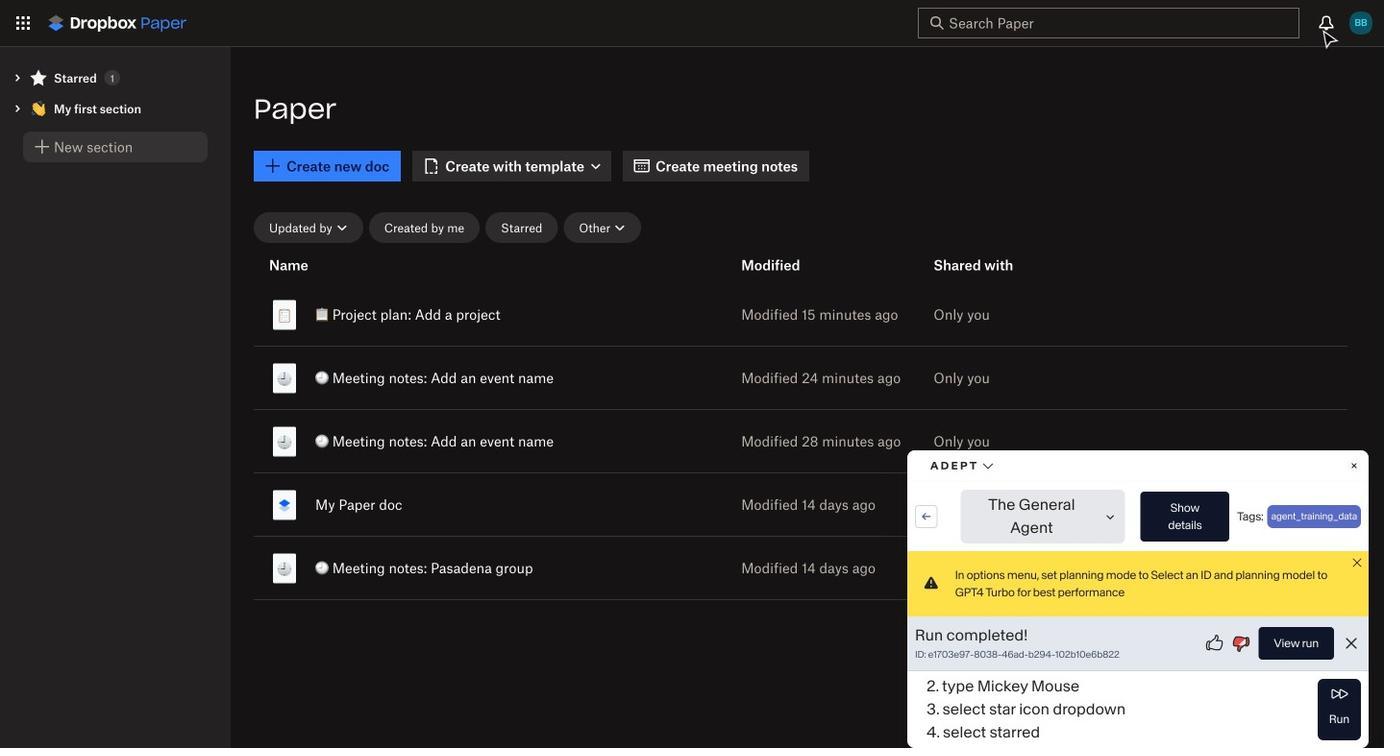 Task type: locate. For each thing, give the bounding box(es) containing it.
row
[[254, 280, 1348, 350], [254, 343, 1348, 413], [254, 407, 1348, 477], [254, 470, 1348, 540], [254, 534, 1348, 604]]

5 row from the top
[[254, 534, 1348, 604]]

nine o'clock image
[[277, 372, 292, 387], [277, 435, 292, 450], [277, 562, 292, 577]]

3 row from the top
[[254, 407, 1348, 477]]

New section text field
[[54, 137, 196, 158]]

cell for second row from the top
[[254, 347, 630, 410]]

3 nine o'clock image from the top
[[277, 562, 292, 577]]

2 row from the top
[[254, 343, 1348, 413]]

1 vertical spatial nine o'clock image
[[277, 435, 292, 450]]

table
[[254, 247, 1361, 726]]

0 vertical spatial nine o'clock image
[[277, 372, 292, 387]]

2 vertical spatial nine o'clock image
[[277, 562, 292, 577]]

cell for 1st row from the top of the page
[[254, 284, 630, 346]]

2 nine o'clock image from the top
[[277, 435, 292, 450]]

1 row from the top
[[254, 280, 1348, 350]]

cell
[[254, 284, 630, 346], [254, 347, 630, 410], [1111, 347, 1329, 410], [254, 410, 630, 473], [254, 474, 630, 536], [254, 537, 630, 600]]

1 row group from the top
[[254, 247, 1329, 284]]

1 nine o'clock image from the top
[[277, 372, 292, 387]]

row group
[[254, 247, 1329, 284], [254, 280, 1348, 604]]



Task type: describe. For each thing, give the bounding box(es) containing it.
waving hand image
[[31, 101, 46, 116]]

2 row group from the top
[[254, 280, 1348, 604]]

nine o'clock image for cell associated with third row from the bottom
[[277, 435, 292, 450]]

cell for third row from the bottom
[[254, 410, 630, 473]]

clipboard image
[[277, 308, 292, 323]]

cell for 5th row from the top
[[254, 537, 630, 600]]

Search Paper text field
[[949, 12, 1264, 34]]

nine o'clock image for cell related to 5th row from the top
[[277, 562, 292, 577]]

cell for fourth row
[[254, 474, 630, 536]]

nine o'clock image for cell related to second row from the top
[[277, 372, 292, 387]]

4 row from the top
[[254, 470, 1348, 540]]



Task type: vqa. For each thing, say whether or not it's contained in the screenshot.
"cell" corresponding to 1st row
yes



